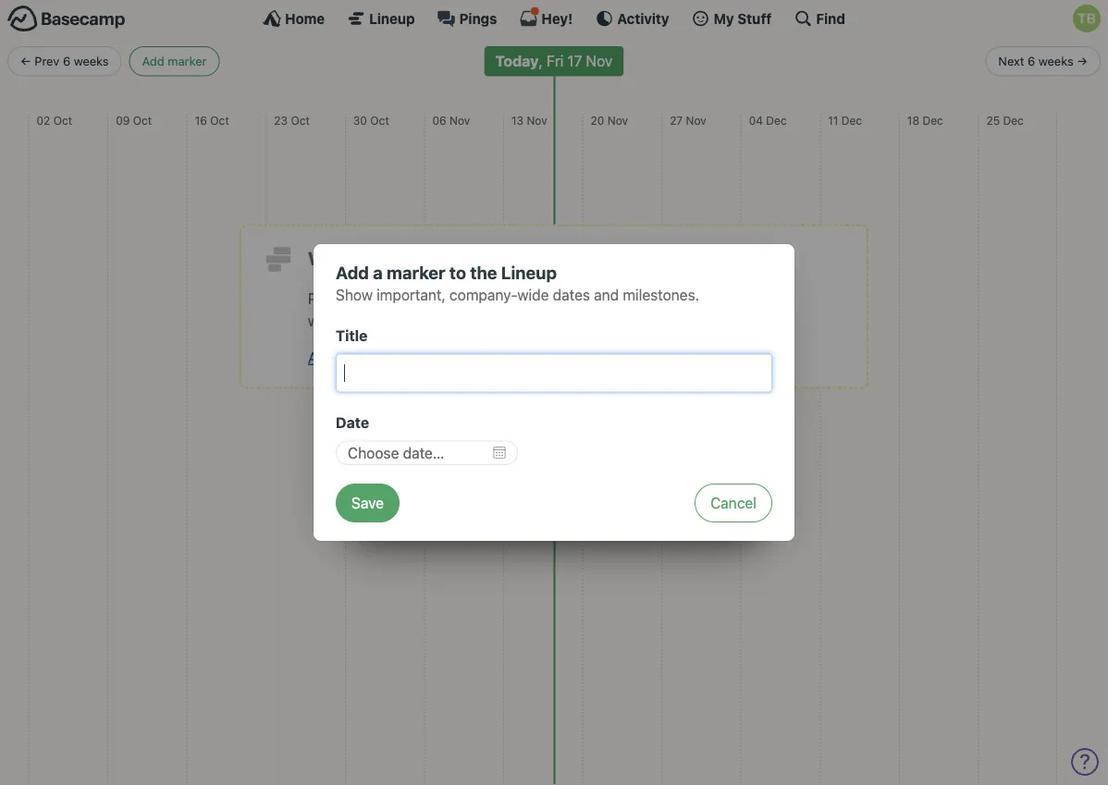 Task type: describe. For each thing, give the bounding box(es) containing it.
02
[[37, 114, 50, 127]]

next
[[999, 54, 1024, 68]]

welcome
[[308, 247, 388, 269]]

1 horizontal spatial on
[[396, 290, 413, 307]]

plot
[[308, 290, 334, 307]]

start
[[553, 312, 584, 329]]

1 weeks from the left
[[74, 54, 109, 68]]

09 oct
[[116, 114, 152, 127]]

snapshot
[[573, 290, 635, 307]]

0 horizontal spatial on
[[365, 312, 382, 329]]

project
[[473, 349, 520, 366]]

to inside add a marker to the lineup show important, company-wide dates and milestones.
[[449, 263, 466, 283]]

23 oct
[[274, 114, 310, 127]]

lineup.
[[634, 349, 684, 366]]

← prev 6 weeks
[[20, 54, 109, 68]]

of
[[639, 290, 652, 307]]

04 dec
[[749, 114, 787, 127]]

it
[[576, 349, 584, 366]]

06
[[432, 114, 446, 127]]

a inside add a marker to the lineup show important, company-wide dates and milestones.
[[373, 263, 383, 283]]

wide
[[517, 286, 549, 303]]

find button
[[794, 9, 845, 28]]

2 horizontal spatial on
[[588, 349, 605, 366]]

13 nov
[[512, 114, 547, 127]]

add for start/end
[[308, 349, 335, 366]]

visual
[[519, 290, 558, 307]]

add start/end dates to a project link
[[308, 349, 520, 366]]

add for a
[[336, 263, 369, 283]]

show
[[336, 286, 373, 303]]

oct for 30 oct
[[370, 114, 389, 127]]

a right for
[[508, 290, 515, 307]]

end.
[[617, 312, 646, 329]]

0 horizontal spatial the
[[414, 247, 443, 269]]

11 dec
[[828, 114, 862, 127]]

30
[[353, 114, 367, 127]]

marker inside add a marker to the lineup show important, company-wide dates and milestones.
[[387, 263, 445, 283]]

what's
[[656, 290, 700, 307]]

dec for 04 dec
[[766, 114, 787, 127]]

27
[[670, 114, 683, 127]]

and inside add a marker to the lineup show important, company-wide dates and milestones.
[[594, 286, 619, 303]]

23
[[274, 114, 288, 127]]

what,
[[385, 312, 422, 329]]

18
[[907, 114, 920, 127]]

prev
[[34, 54, 60, 68]]

1 vertical spatial dates
[[403, 349, 440, 366]]

marker inside "link"
[[168, 54, 207, 68]]

add marker link
[[129, 46, 220, 76]]

lineup inside lineup link
[[369, 10, 415, 26]]

home
[[285, 10, 325, 26]]

date
[[336, 413, 369, 431]]

02 oct
[[37, 114, 72, 127]]

who's
[[754, 290, 792, 307]]

←
[[20, 54, 31, 68]]

cancel
[[711, 494, 757, 512]]

my
[[714, 10, 734, 26]]

play,
[[719, 290, 750, 307]]

06 nov
[[432, 114, 470, 127]]

lineup!
[[447, 247, 512, 269]]

tim burton image
[[1073, 5, 1101, 32]]

plot projects on a timeline for a visual a snapshot of what's in play, who's working on what, and when projects start and end.
[[308, 290, 792, 329]]

view
[[542, 349, 572, 366]]

company-
[[450, 286, 517, 303]]

cancel link
[[695, 484, 772, 523]]

pings
[[459, 10, 497, 26]]

a left project
[[462, 349, 469, 366]]

to down when
[[444, 349, 458, 366]]

nov for 27 nov
[[686, 114, 707, 127]]



Task type: vqa. For each thing, say whether or not it's contained in the screenshot.
"to"
yes



Task type: locate. For each thing, give the bounding box(es) containing it.
1 horizontal spatial the
[[470, 263, 497, 283]]

13
[[512, 114, 524, 127]]

home link
[[263, 9, 325, 28]]

2 vertical spatial add
[[308, 349, 335, 366]]

dec right 25
[[1003, 114, 1024, 127]]

6 right next
[[1028, 54, 1035, 68]]

4 oct from the left
[[291, 114, 310, 127]]

hey!
[[542, 10, 573, 26]]

1 horizontal spatial marker
[[387, 263, 445, 283]]

2 vertical spatial on
[[588, 349, 605, 366]]

18 dec
[[907, 114, 943, 127]]

2 oct from the left
[[133, 114, 152, 127]]

oct right 09
[[133, 114, 152, 127]]

the up company-
[[470, 263, 497, 283]]

nov for 06 nov
[[450, 114, 470, 127]]

nov right 13
[[527, 114, 547, 127]]

find
[[816, 10, 845, 26]]

nov right 20
[[608, 114, 628, 127]]

switch accounts image
[[7, 5, 126, 33]]

0 vertical spatial dates
[[553, 286, 590, 303]]

to left the view
[[524, 349, 538, 366]]

2 weeks from the left
[[1039, 54, 1074, 68]]

0 horizontal spatial projects
[[338, 290, 392, 307]]

lineup up "wide"
[[501, 263, 557, 283]]

in
[[704, 290, 715, 307]]

dates down what,
[[403, 349, 440, 366]]

a
[[373, 263, 383, 283], [417, 290, 425, 307], [508, 290, 515, 307], [561, 290, 569, 307], [462, 349, 469, 366]]

lineup
[[369, 10, 415, 26], [501, 263, 557, 283]]

0 vertical spatial projects
[[338, 290, 392, 307]]

add down working
[[308, 349, 335, 366]]

today
[[496, 52, 539, 70]]

projects up working
[[338, 290, 392, 307]]

1 vertical spatial on
[[365, 312, 382, 329]]

dates
[[553, 286, 590, 303], [403, 349, 440, 366]]

weeks left →
[[1039, 54, 1074, 68]]

dec right 11
[[842, 114, 862, 127]]

a up start
[[561, 290, 569, 307]]

and up 'end.'
[[594, 286, 619, 303]]

1 oct from the left
[[53, 114, 72, 127]]

nov right "27"
[[686, 114, 707, 127]]

add a marker to the lineup show important, company-wide dates and milestones.
[[336, 263, 699, 303]]

0 horizontal spatial weeks
[[74, 54, 109, 68]]

marker up important,
[[387, 263, 445, 283]]

dec right 18
[[923, 114, 943, 127]]

dec for 18 dec
[[923, 114, 943, 127]]

0 horizontal spatial 6
[[63, 54, 70, 68]]

1 horizontal spatial projects
[[495, 312, 549, 329]]

on right it
[[588, 349, 605, 366]]

on left what,
[[365, 312, 382, 329]]

activity link
[[595, 9, 669, 28]]

0 vertical spatial marker
[[168, 54, 207, 68]]

lineup link
[[347, 9, 415, 28]]

→
[[1077, 54, 1088, 68]]

6 right prev
[[63, 54, 70, 68]]

2 6 from the left
[[1028, 54, 1035, 68]]

working
[[308, 312, 361, 329]]

2 nov from the left
[[527, 114, 547, 127]]

1 vertical spatial add
[[336, 263, 369, 283]]

marker up 16
[[168, 54, 207, 68]]

09
[[116, 114, 130, 127]]

20
[[591, 114, 604, 127]]

1 horizontal spatial weeks
[[1039, 54, 1074, 68]]

1 horizontal spatial lineup
[[501, 263, 557, 283]]

start/end
[[339, 349, 399, 366]]

oct right 16
[[210, 114, 229, 127]]

oct for 23 oct
[[291, 114, 310, 127]]

dates up start
[[553, 286, 590, 303]]

5 oct from the left
[[370, 114, 389, 127]]

16
[[195, 114, 207, 127]]

add inside add a marker to the lineup show important, company-wide dates and milestones.
[[336, 263, 369, 283]]

4 dec from the left
[[1003, 114, 1024, 127]]

add up 09 oct
[[142, 54, 164, 68]]

dec
[[766, 114, 787, 127], [842, 114, 862, 127], [923, 114, 943, 127], [1003, 114, 1024, 127]]

main element
[[0, 0, 1108, 36]]

when
[[455, 312, 491, 329]]

nov
[[450, 114, 470, 127], [527, 114, 547, 127], [608, 114, 628, 127], [686, 114, 707, 127]]

and down the "snapshot"
[[588, 312, 613, 329]]

on up what,
[[396, 290, 413, 307]]

marker
[[168, 54, 207, 68], [387, 263, 445, 283]]

oct right 02
[[53, 114, 72, 127]]

0 horizontal spatial add
[[142, 54, 164, 68]]

20 nov
[[591, 114, 628, 127]]

add marker
[[142, 54, 207, 68]]

pings button
[[437, 9, 497, 28]]

6
[[63, 54, 70, 68], [1028, 54, 1035, 68]]

lineup inside add a marker to the lineup show important, company-wide dates and milestones.
[[501, 263, 557, 283]]

a up important,
[[373, 263, 383, 283]]

to up timeline
[[449, 263, 466, 283]]

and down timeline
[[426, 312, 451, 329]]

the
[[414, 247, 443, 269], [470, 263, 497, 283], [609, 349, 631, 366]]

1 horizontal spatial dates
[[553, 286, 590, 303]]

3 oct from the left
[[210, 114, 229, 127]]

0 vertical spatial add
[[142, 54, 164, 68]]

activity
[[617, 10, 669, 26]]

0 horizontal spatial dates
[[403, 349, 440, 366]]

4 nov from the left
[[686, 114, 707, 127]]

add up show
[[336, 263, 369, 283]]

nov for 13 nov
[[527, 114, 547, 127]]

3 dec from the left
[[923, 114, 943, 127]]

oct for 09 oct
[[133, 114, 152, 127]]

add inside "link"
[[142, 54, 164, 68]]

projects down visual
[[495, 312, 549, 329]]

1 horizontal spatial add
[[308, 349, 335, 366]]

title
[[336, 327, 368, 344]]

11
[[828, 114, 838, 127]]

1 dec from the left
[[766, 114, 787, 127]]

oct right 30
[[370, 114, 389, 127]]

to
[[393, 247, 410, 269], [449, 263, 466, 283], [444, 349, 458, 366], [524, 349, 538, 366]]

0 vertical spatial on
[[396, 290, 413, 307]]

weeks right prev
[[74, 54, 109, 68]]

important,
[[377, 286, 446, 303]]

1 vertical spatial marker
[[387, 263, 445, 283]]

welcome to the lineup!
[[308, 247, 512, 269]]

2 dec from the left
[[842, 114, 862, 127]]

nov right 06
[[450, 114, 470, 127]]

None text field
[[336, 354, 772, 393]]

oct for 02 oct
[[53, 114, 72, 127]]

1 vertical spatial lineup
[[501, 263, 557, 283]]

next 6 weeks →
[[999, 54, 1088, 68]]

1 nov from the left
[[450, 114, 470, 127]]

and
[[594, 286, 619, 303], [426, 312, 451, 329], [588, 312, 613, 329]]

on
[[396, 290, 413, 307], [365, 312, 382, 329], [588, 349, 605, 366]]

dec right 04
[[766, 114, 787, 127]]

27 nov
[[670, 114, 707, 127]]

oct right 23
[[291, 114, 310, 127]]

milestones.
[[623, 286, 699, 303]]

0 vertical spatial lineup
[[369, 10, 415, 26]]

timeline
[[429, 290, 481, 307]]

my stuff
[[714, 10, 772, 26]]

add for marker
[[142, 54, 164, 68]]

Choose date… field
[[336, 441, 518, 465]]

3 nov from the left
[[608, 114, 628, 127]]

add
[[142, 54, 164, 68], [336, 263, 369, 283], [308, 349, 335, 366]]

projects
[[338, 290, 392, 307], [495, 312, 549, 329]]

04
[[749, 114, 763, 127]]

the up important,
[[414, 247, 443, 269]]

1 6 from the left
[[63, 54, 70, 68]]

0 horizontal spatial marker
[[168, 54, 207, 68]]

for
[[485, 290, 504, 307]]

None submit
[[336, 484, 400, 523]]

0 horizontal spatial lineup
[[369, 10, 415, 26]]

16 oct
[[195, 114, 229, 127]]

nov for 20 nov
[[608, 114, 628, 127]]

dec for 11 dec
[[842, 114, 862, 127]]

30 oct
[[353, 114, 389, 127]]

1 horizontal spatial 6
[[1028, 54, 1035, 68]]

oct for 16 oct
[[210, 114, 229, 127]]

a up what,
[[417, 290, 425, 307]]

25 dec
[[986, 114, 1024, 127]]

1 vertical spatial projects
[[495, 312, 549, 329]]

hey! button
[[519, 9, 573, 28]]

25
[[986, 114, 1000, 127]]

dates inside add a marker to the lineup show important, company-wide dates and milestones.
[[553, 286, 590, 303]]

to up important,
[[393, 247, 410, 269]]

oct
[[53, 114, 72, 127], [133, 114, 152, 127], [210, 114, 229, 127], [291, 114, 310, 127], [370, 114, 389, 127]]

2 horizontal spatial the
[[609, 349, 631, 366]]

add start/end dates to a project to view it on the lineup.
[[308, 349, 684, 366]]

dec for 25 dec
[[1003, 114, 1024, 127]]

stuff
[[738, 10, 772, 26]]

my stuff button
[[692, 9, 772, 28]]

lineup left pings popup button
[[369, 10, 415, 26]]

the inside add a marker to the lineup show important, company-wide dates and milestones.
[[470, 263, 497, 283]]

2 horizontal spatial add
[[336, 263, 369, 283]]

the down 'end.'
[[609, 349, 631, 366]]

weeks
[[74, 54, 109, 68], [1039, 54, 1074, 68]]



